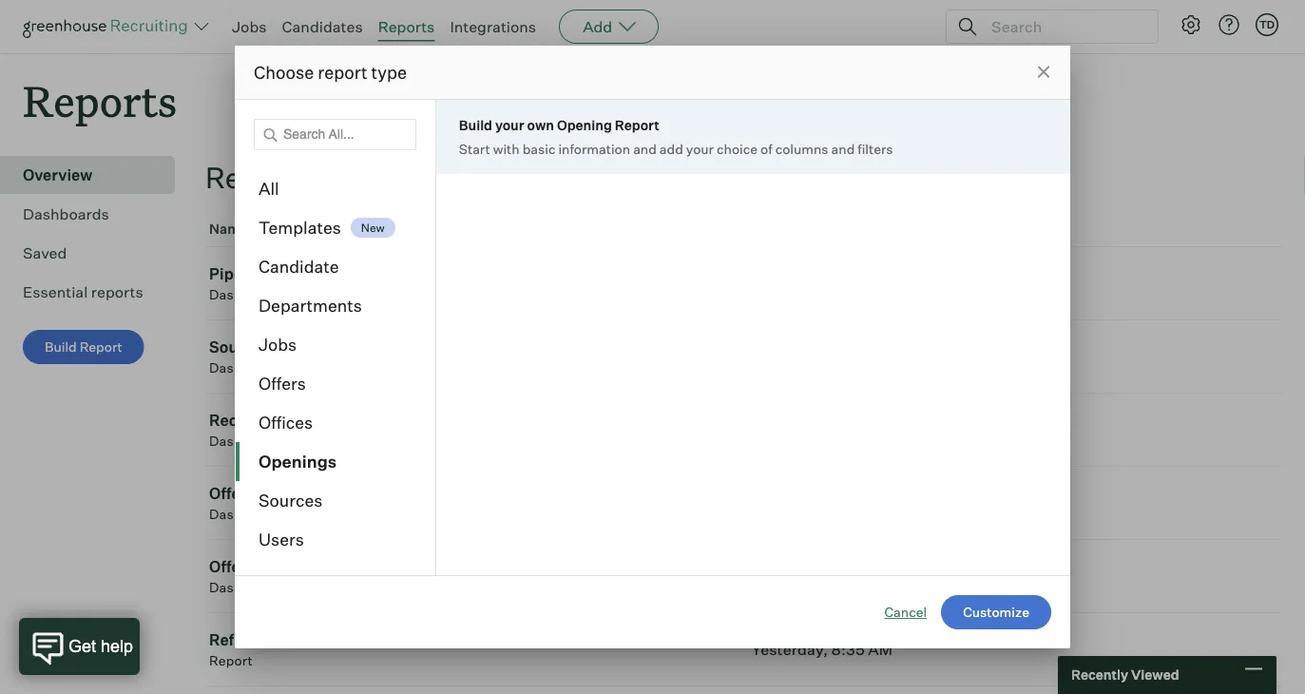 Task type: describe. For each thing, give the bounding box(es) containing it.
choose report type dialog
[[235, 46, 1071, 649]]

over
[[281, 631, 317, 650]]

basic
[[523, 140, 556, 157]]

templates
[[259, 217, 341, 238]]

am
[[869, 640, 893, 659]]

Search text field
[[987, 13, 1141, 40]]

greenhouse recruiting image
[[23, 15, 194, 38]]

cancel
[[885, 604, 928, 621]]

essential reports
[[23, 283, 143, 302]]

report inside button
[[80, 339, 122, 355]]

configure image
[[1180, 13, 1203, 36]]

add button
[[559, 10, 659, 44]]

1 horizontal spatial reports
[[378, 17, 435, 36]]

sourcing dashboard
[[209, 338, 279, 376]]

candidates link
[[282, 17, 363, 36]]

8:35
[[832, 640, 865, 659]]

and left 'filters'
[[832, 140, 855, 157]]

build report
[[45, 339, 122, 355]]

time
[[320, 631, 359, 650]]

build for build your own opening report start with basic information and add your choice of columns and filters
[[459, 117, 493, 133]]

choice
[[717, 140, 758, 157]]

viewed
[[329, 160, 423, 196]]

customize button
[[942, 595, 1052, 630]]

report inside referrals over time report
[[209, 653, 253, 669]]

pm
[[838, 567, 861, 586]]

own
[[527, 117, 555, 133]]

td button
[[1253, 10, 1283, 40]]

Search All... text field
[[254, 119, 416, 150]]

columns
[[776, 140, 829, 157]]

pipeline
[[209, 265, 270, 284]]

2 offers and hiring dashboard from the top
[[209, 558, 335, 596]]

today,
[[752, 567, 800, 586]]

build your own opening report start with basic information and add your choice of columns and filters
[[459, 117, 894, 157]]

report inside build your own opening report start with basic information and add your choice of columns and filters
[[615, 117, 660, 133]]

start
[[459, 140, 491, 157]]

opening
[[557, 117, 612, 133]]

departments
[[259, 295, 362, 316]]

recruiting
[[209, 411, 288, 430]]

build for build report
[[45, 339, 77, 355]]

new
[[361, 220, 385, 235]]

4 dashboard from the top
[[209, 506, 279, 523]]

and down users
[[259, 558, 287, 577]]

openings
[[259, 451, 337, 472]]

saved
[[23, 244, 67, 263]]

reports link
[[378, 17, 435, 36]]

recently for recently viewed
[[205, 160, 323, 196]]

customize
[[964, 604, 1030, 621]]

1 horizontal spatial your
[[687, 140, 714, 157]]

candidate
[[259, 256, 339, 277]]

name
[[209, 221, 248, 237]]



Task type: locate. For each thing, give the bounding box(es) containing it.
1 horizontal spatial build
[[459, 117, 493, 133]]

offers and hiring dashboard
[[209, 484, 335, 523], [209, 558, 335, 596]]

0 vertical spatial offers
[[259, 373, 306, 394]]

2 vertical spatial report
[[209, 653, 253, 669]]

jobs inside choose report type dialog
[[259, 334, 297, 355]]

offers left sources
[[209, 484, 255, 503]]

0 horizontal spatial recently
[[205, 160, 323, 196]]

1 vertical spatial recently
[[1072, 667, 1129, 683]]

recently
[[205, 160, 323, 196], [1072, 667, 1129, 683]]

your
[[495, 117, 525, 133], [687, 140, 714, 157]]

your right add
[[687, 140, 714, 157]]

offers inside choose report type dialog
[[259, 373, 306, 394]]

dashboard down pipeline
[[209, 286, 279, 303]]

build inside build report button
[[45, 339, 77, 355]]

and down openings
[[259, 484, 287, 503]]

sourcing
[[209, 338, 277, 357]]

report down essential reports link
[[80, 339, 122, 355]]

integrations link
[[450, 17, 537, 36]]

report
[[318, 61, 368, 83]]

your up with
[[495, 117, 525, 133]]

dashboard
[[209, 286, 279, 303], [209, 360, 279, 376], [209, 433, 279, 450], [209, 506, 279, 523], [209, 579, 279, 596]]

0 vertical spatial hiring
[[290, 484, 335, 503]]

0 vertical spatial report
[[615, 117, 660, 133]]

0 horizontal spatial your
[[495, 117, 525, 133]]

offers up referrals
[[209, 558, 255, 577]]

type
[[372, 61, 407, 83]]

1 horizontal spatial recently
[[1072, 667, 1129, 683]]

0 horizontal spatial build
[[45, 339, 77, 355]]

1 dashboard from the top
[[209, 286, 279, 303]]

health
[[274, 265, 321, 284]]

essential reports link
[[23, 281, 167, 304]]

0 horizontal spatial report
[[80, 339, 122, 355]]

3 dashboard from the top
[[209, 433, 279, 450]]

1:50
[[804, 567, 834, 586]]

td button
[[1256, 13, 1279, 36]]

add
[[583, 17, 613, 36]]

hiring
[[290, 484, 335, 503], [290, 558, 335, 577]]

0 vertical spatial reports
[[378, 17, 435, 36]]

saved link
[[23, 242, 167, 265]]

1 vertical spatial build
[[45, 339, 77, 355]]

offers and hiring dashboard down users
[[209, 558, 335, 596]]

1 horizontal spatial report
[[209, 653, 253, 669]]

referrals over time report
[[209, 631, 359, 669]]

efficiency
[[291, 411, 365, 430]]

0 vertical spatial offers and hiring dashboard
[[209, 484, 335, 523]]

1 vertical spatial hiring
[[290, 558, 335, 577]]

candidates
[[282, 17, 363, 36]]

dashboards
[[23, 205, 109, 224]]

2 hiring from the top
[[290, 558, 335, 577]]

with
[[493, 140, 520, 157]]

reports up type
[[378, 17, 435, 36]]

2 vertical spatial offers
[[209, 558, 255, 577]]

recently viewed
[[205, 160, 423, 196]]

overview
[[23, 166, 93, 185]]

choose
[[254, 61, 314, 83]]

sources
[[259, 490, 323, 511]]

recently up the templates
[[205, 160, 323, 196]]

and left add
[[634, 140, 657, 157]]

offers up offices at the left bottom of the page
[[259, 373, 306, 394]]

reports
[[91, 283, 143, 302]]

hiring down openings
[[290, 484, 335, 503]]

offers and hiring dashboard up users
[[209, 484, 335, 523]]

report
[[615, 117, 660, 133], [80, 339, 122, 355], [209, 653, 253, 669]]

integrations
[[450, 17, 537, 36]]

offices
[[259, 412, 313, 433]]

5 dashboard from the top
[[209, 579, 279, 596]]

jobs down departments in the left of the page
[[259, 334, 297, 355]]

1 vertical spatial your
[[687, 140, 714, 157]]

0 vertical spatial recently
[[205, 160, 323, 196]]

jobs
[[232, 17, 267, 36], [259, 334, 297, 355]]

0 vertical spatial your
[[495, 117, 525, 133]]

viewed
[[1132, 667, 1180, 683]]

overview link
[[23, 164, 167, 187]]

pipeline health dashboard
[[209, 265, 321, 303]]

referrals
[[209, 631, 278, 650]]

dashboards link
[[23, 203, 167, 226]]

hiring down users
[[290, 558, 335, 577]]

cancel link
[[885, 603, 928, 622]]

report up 'information'
[[615, 117, 660, 133]]

yesterday,
[[752, 640, 828, 659]]

2 dashboard from the top
[[209, 360, 279, 376]]

offers
[[259, 373, 306, 394], [209, 484, 255, 503], [209, 558, 255, 577]]

build down essential
[[45, 339, 77, 355]]

build up the start on the left top of page
[[459, 117, 493, 133]]

1 vertical spatial reports
[[23, 72, 177, 128]]

recruiting efficiency dashboard
[[209, 411, 365, 450]]

reports down greenhouse recruiting image in the top of the page
[[23, 72, 177, 128]]

information
[[559, 140, 631, 157]]

all
[[259, 178, 279, 199]]

1 vertical spatial jobs
[[259, 334, 297, 355]]

filters
[[858, 140, 894, 157]]

1 offers and hiring dashboard from the top
[[209, 484, 335, 523]]

1 vertical spatial report
[[80, 339, 122, 355]]

yesterday, 8:35 am
[[752, 640, 893, 659]]

dashboard inside recruiting efficiency dashboard
[[209, 433, 279, 450]]

2 horizontal spatial report
[[615, 117, 660, 133]]

today, 1:50 pm
[[752, 567, 861, 586]]

build report button
[[23, 330, 144, 364]]

dashboard up referrals
[[209, 579, 279, 596]]

dashboard down recruiting
[[209, 433, 279, 450]]

0 vertical spatial build
[[459, 117, 493, 133]]

1 vertical spatial offers
[[209, 484, 255, 503]]

add
[[660, 140, 684, 157]]

1 hiring from the top
[[290, 484, 335, 503]]

jobs up choose
[[232, 17, 267, 36]]

report down referrals
[[209, 653, 253, 669]]

recently for recently viewed
[[1072, 667, 1129, 683]]

reports
[[378, 17, 435, 36], [23, 72, 177, 128]]

jobs link
[[232, 17, 267, 36]]

recently left "viewed"
[[1072, 667, 1129, 683]]

and
[[634, 140, 657, 157], [832, 140, 855, 157], [259, 484, 287, 503], [259, 558, 287, 577]]

choose report type
[[254, 61, 407, 83]]

build
[[459, 117, 493, 133], [45, 339, 77, 355]]

of
[[761, 140, 773, 157]]

1 vertical spatial offers and hiring dashboard
[[209, 558, 335, 596]]

build inside build your own opening report start with basic information and add your choice of columns and filters
[[459, 117, 493, 133]]

0 horizontal spatial reports
[[23, 72, 177, 128]]

0 vertical spatial jobs
[[232, 17, 267, 36]]

dashboard up users
[[209, 506, 279, 523]]

recently viewed
[[1072, 667, 1180, 683]]

dashboard down sourcing
[[209, 360, 279, 376]]

td
[[1260, 18, 1276, 31]]

essential
[[23, 283, 88, 302]]

users
[[259, 529, 304, 550]]

dashboard inside pipeline health dashboard
[[209, 286, 279, 303]]



Task type: vqa. For each thing, say whether or not it's contained in the screenshot.
the bottom 'Integrations'
no



